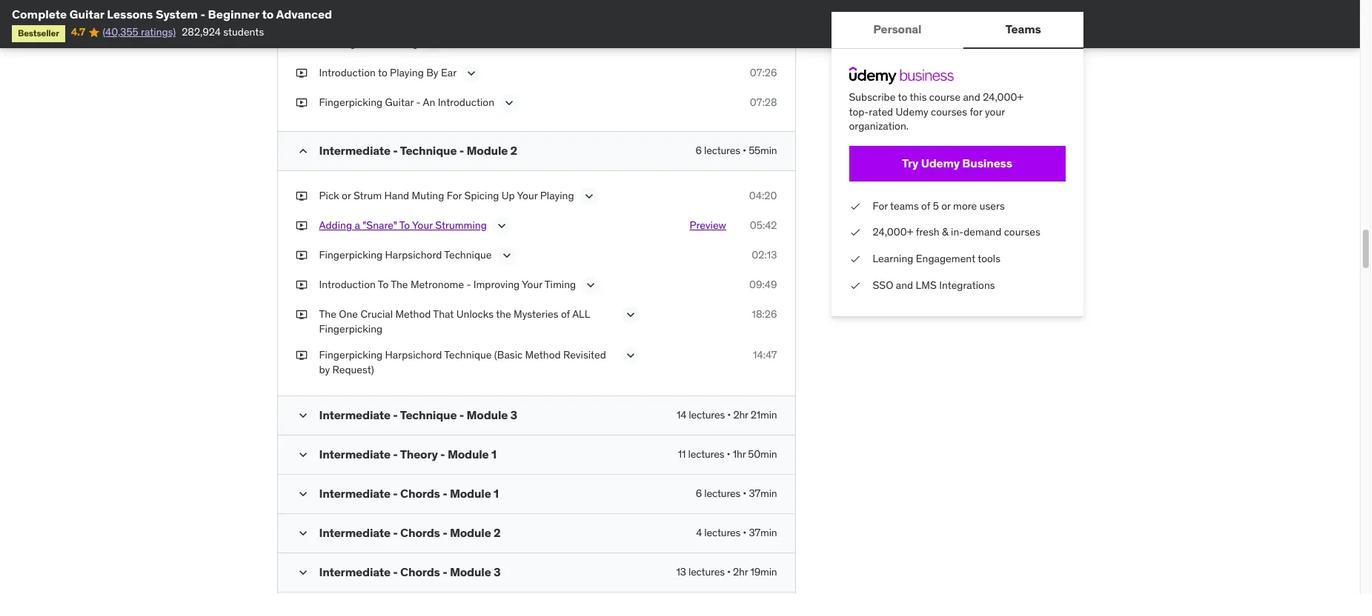Task type: describe. For each thing, give the bounding box(es) containing it.
pick
[[319, 189, 339, 202]]

for teams of 5 or more users
[[873, 199, 1005, 213]]

6 for intermediate - technique - module 2
[[696, 144, 702, 157]]

technique for fingerpicking harpsichord technique
[[444, 248, 492, 262]]

to for subscribe
[[898, 90, 907, 104]]

technique up the fretting hand muting at the top of page
[[354, 7, 401, 20]]

0 horizontal spatial and
[[896, 278, 913, 292]]

course
[[929, 90, 961, 104]]

subscribe
[[849, 90, 896, 104]]

37min for intermediate - chords - module 2
[[749, 526, 777, 539]]

intermediate - technique - module 2
[[319, 143, 517, 158]]

ear
[[441, 66, 457, 79]]

guitar for -
[[385, 96, 414, 109]]

the one crucial method that unlocks the mysteries of all fingerpicking
[[319, 308, 590, 336]]

of inside the one crucial method that unlocks the mysteries of all fingerpicking
[[561, 308, 570, 321]]

module for intermediate - chords - module 3
[[450, 564, 491, 579]]

fingerpicking for fingerpicking harpsichord technique
[[319, 248, 383, 262]]

1 horizontal spatial hand
[[384, 189, 409, 202]]

14:47
[[753, 349, 777, 362]]

intermediate - chords - module 2
[[319, 525, 501, 540]]

try udemy business link
[[849, 146, 1065, 181]]

show lecture description image for introduction to playing by ear
[[464, 66, 479, 81]]

3 for intermediate - technique - module 3
[[510, 407, 517, 422]]

module for intermediate - chords - module 1
[[450, 486, 491, 501]]

students
[[223, 25, 264, 39]]

business
[[962, 156, 1012, 171]]

a
[[355, 219, 360, 232]]

14 lectures • 2hr 21min
[[677, 408, 777, 421]]

pick or strum hand muting for spicing up your playing
[[319, 189, 574, 202]]

intermediate for intermediate - technique - module 3
[[319, 407, 391, 422]]

the
[[496, 308, 511, 321]]

beginner
[[208, 7, 259, 21]]

teams button
[[964, 12, 1083, 47]]

ratings)
[[141, 25, 176, 39]]

to inside "button"
[[399, 219, 410, 232]]

users
[[980, 199, 1005, 213]]

04:20
[[749, 189, 777, 202]]

octave
[[319, 7, 352, 20]]

0 vertical spatial muting
[[386, 36, 418, 50]]

5
[[933, 199, 939, 213]]

improving
[[473, 278, 520, 291]]

teams
[[890, 199, 919, 213]]

fingerpicking for fingerpicking harpsichord technique (basic method revisited by request)
[[319, 349, 383, 362]]

module for intermediate - theory - module 1
[[448, 447, 489, 461]]

demand
[[964, 226, 1001, 239]]

subscribe to this course and 24,000+ top‑rated udemy courses for your organization.
[[849, 90, 1024, 133]]

13
[[676, 565, 686, 578]]

11
[[678, 447, 686, 461]]

harpsichord for fingerpicking harpsichord technique (basic method revisited by request)
[[385, 349, 442, 362]]

4 lectures • 37min
[[696, 526, 777, 539]]

1 horizontal spatial courses
[[1004, 226, 1040, 239]]

module for intermediate - chords - module 2
[[450, 525, 491, 540]]

0 horizontal spatial or
[[342, 189, 351, 202]]

lectures for intermediate - theory - module 1
[[688, 447, 724, 461]]

mysteries
[[514, 308, 558, 321]]

fingerpicking harpsichord technique (basic method revisited by request)
[[319, 349, 606, 376]]

intermediate - technique - module 3
[[319, 407, 517, 422]]

24,000+ fresh & in-demand courses
[[873, 226, 1040, 239]]

revisited
[[563, 349, 606, 362]]

• for intermediate - technique - module 2
[[743, 144, 746, 157]]

organization.
[[849, 119, 909, 133]]

introduction to playing by ear
[[319, 66, 457, 79]]

fresh
[[916, 226, 940, 239]]

• for intermediate - chords - module 1
[[743, 487, 747, 500]]

crucial
[[360, 308, 393, 321]]

1 vertical spatial 24,000+
[[873, 226, 913, 239]]

intermediate for intermediate - theory - module 1
[[319, 447, 391, 461]]

to for introduction
[[378, 66, 387, 79]]

tab list containing personal
[[831, 12, 1083, 49]]

intermediate for intermediate - technique - module 2
[[319, 143, 391, 158]]

(basic
[[494, 349, 523, 362]]

module for intermediate - technique - module 3
[[467, 407, 508, 422]]

07:28
[[750, 96, 777, 109]]

19min
[[750, 565, 777, 578]]

the inside the one crucial method that unlocks the mysteries of all fingerpicking
[[319, 308, 336, 321]]

• for intermediate - chords - module 3
[[727, 565, 731, 578]]

personal
[[873, 22, 922, 37]]

show lecture description image for fretting hand muting
[[426, 36, 440, 51]]

lms
[[916, 278, 937, 292]]

timing
[[545, 278, 576, 291]]

1 horizontal spatial or
[[941, 199, 951, 213]]

xsmall image for 04:20
[[295, 189, 307, 204]]

all
[[572, 308, 590, 321]]

• for intermediate - chords - module 2
[[743, 526, 747, 539]]

bestseller
[[18, 28, 59, 39]]

fingerpicking inside the one crucial method that unlocks the mysteries of all fingerpicking
[[319, 322, 383, 336]]

complete guitar lessons system - beginner to advanced
[[12, 7, 332, 21]]

05:42
[[750, 219, 777, 232]]

1 for intermediate - chords - module 1
[[494, 486, 499, 501]]

method inside fingerpicking harpsichord technique (basic method revisited by request)
[[525, 349, 561, 362]]

4
[[696, 526, 702, 539]]

teams
[[1006, 22, 1041, 37]]

more
[[953, 199, 977, 213]]

adding
[[319, 219, 352, 232]]

in-
[[951, 226, 964, 239]]

fretting hand muting
[[319, 36, 418, 50]]

4.7
[[71, 25, 85, 39]]

system
[[156, 7, 198, 21]]

learning engagement tools
[[873, 252, 1001, 265]]

small image for intermediate - chords - module 1
[[295, 487, 310, 501]]

intermediate for intermediate - chords - module 1
[[319, 486, 391, 501]]

55min
[[749, 144, 777, 157]]

• for intermediate - technique - module 3
[[727, 408, 731, 421]]

sso
[[873, 278, 893, 292]]

13 lectures • 2hr 19min
[[676, 565, 777, 578]]

2hr for intermediate - technique - module 3
[[733, 408, 748, 421]]

this
[[910, 90, 927, 104]]

complete
[[12, 7, 67, 21]]

engagement
[[916, 252, 975, 265]]

lectures for intermediate - chords - module 2
[[704, 526, 740, 539]]

6 lectures • 37min
[[696, 487, 777, 500]]

282,924 students
[[182, 25, 264, 39]]

(40,355
[[103, 25, 138, 39]]

up
[[502, 189, 515, 202]]

2hr for intermediate - chords - module 3
[[733, 565, 748, 578]]

14
[[677, 408, 686, 421]]

fingerpicking for fingerpicking guitar - an introduction
[[319, 96, 383, 109]]

sso and lms integrations
[[873, 278, 995, 292]]

metronome
[[411, 278, 464, 291]]

1 horizontal spatial of
[[921, 199, 930, 213]]

2 vertical spatial your
[[522, 278, 542, 291]]

07:26
[[750, 66, 777, 79]]

0 vertical spatial playing
[[390, 66, 424, 79]]



Task type: locate. For each thing, give the bounding box(es) containing it.
6 up 4
[[696, 487, 702, 500]]

1 horizontal spatial method
[[525, 349, 561, 362]]

1 horizontal spatial 3
[[510, 407, 517, 422]]

2hr
[[733, 408, 748, 421], [733, 565, 748, 578]]

1 vertical spatial guitar
[[385, 96, 414, 109]]

intermediate down intermediate - chords - module 2
[[319, 564, 391, 579]]

1
[[491, 447, 496, 461], [494, 486, 499, 501]]

11 lectures • 1hr 50min
[[678, 447, 777, 461]]

1 vertical spatial small image
[[295, 447, 310, 462]]

theory
[[400, 447, 438, 461]]

1 chords from the top
[[400, 486, 440, 501]]

1 horizontal spatial to
[[378, 66, 387, 79]]

2 for intermediate - chords - module 2
[[494, 525, 501, 540]]

intermediate down "intermediate - theory - module 1"
[[319, 486, 391, 501]]

your right up
[[517, 189, 538, 202]]

0 vertical spatial 24,000+
[[983, 90, 1024, 104]]

0 vertical spatial 37min
[[749, 487, 777, 500]]

1 vertical spatial to
[[378, 66, 387, 79]]

0 vertical spatial 3
[[510, 407, 517, 422]]

37min down 50min
[[749, 487, 777, 500]]

0 vertical spatial 2hr
[[733, 408, 748, 421]]

technique down strumming
[[444, 248, 492, 262]]

1 horizontal spatial 2
[[510, 143, 517, 158]]

2 vertical spatial small image
[[295, 487, 310, 501]]

and up for
[[963, 90, 980, 104]]

to up crucial
[[378, 278, 389, 291]]

guitar for lessons
[[70, 7, 104, 21]]

small image for intermediate - technique - module 2
[[295, 144, 310, 159]]

•
[[743, 144, 746, 157], [727, 408, 731, 421], [727, 447, 730, 461], [743, 487, 747, 500], [743, 526, 747, 539], [727, 565, 731, 578]]

2 6 from the top
[[696, 487, 702, 500]]

0 horizontal spatial method
[[395, 308, 431, 321]]

intermediate - theory - module 1
[[319, 447, 496, 461]]

2 harpsichord from the top
[[385, 349, 442, 362]]

show lecture description image
[[464, 66, 479, 81], [502, 96, 517, 111], [581, 189, 596, 204], [499, 248, 514, 263], [623, 349, 638, 363]]

module for intermediate - technique - module 2
[[467, 143, 508, 158]]

2 for intermediate - technique - module 2
[[510, 143, 517, 158]]

show lecture description image for pick or strum hand muting for spicing up your playing
[[581, 189, 596, 204]]

muting up introduction to playing by ear
[[386, 36, 418, 50]]

xsmall image
[[295, 7, 307, 21], [295, 96, 307, 110], [849, 199, 861, 214], [849, 278, 861, 293], [295, 308, 307, 322], [295, 349, 307, 363]]

37min for intermediate - chords - module 1
[[749, 487, 777, 500]]

the
[[391, 278, 408, 291], [319, 308, 336, 321]]

1 vertical spatial the
[[319, 308, 336, 321]]

1 vertical spatial 6
[[696, 487, 702, 500]]

show lecture description image for fingerpicking harpsichord technique (basic method revisited by request)
[[623, 349, 638, 363]]

0 horizontal spatial the
[[319, 308, 336, 321]]

technique up theory
[[400, 407, 457, 422]]

preview
[[690, 219, 726, 232]]

1 6 from the top
[[696, 144, 702, 157]]

1 37min from the top
[[749, 487, 777, 500]]

3 chords from the top
[[400, 564, 440, 579]]

0 horizontal spatial for
[[447, 189, 462, 202]]

adding a "snare" to your strumming button
[[319, 219, 487, 237]]

technique inside fingerpicking harpsichord technique (basic method revisited by request)
[[444, 349, 492, 362]]

6 lectures • 55min
[[696, 144, 777, 157]]

small image for intermediate - technique - module 3
[[295, 408, 310, 423]]

hand right strum
[[384, 189, 409, 202]]

one
[[339, 308, 358, 321]]

"snare"
[[363, 219, 397, 232]]

technique for intermediate - technique - module 3
[[400, 407, 457, 422]]

introduction for the
[[319, 278, 376, 291]]

method inside the one crucial method that unlocks the mysteries of all fingerpicking
[[395, 308, 431, 321]]

method right (basic
[[525, 349, 561, 362]]

0 vertical spatial 1
[[491, 447, 496, 461]]

09:49
[[749, 278, 777, 291]]

technique for fingerpicking harpsichord technique (basic method revisited by request)
[[444, 349, 492, 362]]

introduction for playing
[[319, 66, 376, 79]]

your inside "button"
[[412, 219, 433, 232]]

0 vertical spatial 6
[[696, 144, 702, 157]]

0 vertical spatial and
[[963, 90, 980, 104]]

to down the fretting hand muting at the top of page
[[378, 66, 387, 79]]

1 for intermediate - theory - module 1
[[491, 447, 496, 461]]

1 horizontal spatial playing
[[540, 189, 574, 202]]

introduction down fretting
[[319, 66, 376, 79]]

lectures right 14 in the bottom of the page
[[689, 408, 725, 421]]

0 vertical spatial harpsichord
[[385, 248, 442, 262]]

2 fingerpicking from the top
[[319, 248, 383, 262]]

fingerpicking down one
[[319, 322, 383, 336]]

• for intermediate - theory - module 1
[[727, 447, 730, 461]]

lectures left 55min
[[704, 144, 740, 157]]

2 37min from the top
[[749, 526, 777, 539]]

and inside subscribe to this course and 24,000+ top‑rated udemy courses for your organization.
[[963, 90, 980, 104]]

module down intermediate - chords - module 2
[[450, 564, 491, 579]]

small image for intermediate - chords - module 3
[[295, 565, 310, 580]]

3
[[510, 407, 517, 422], [494, 564, 501, 579]]

1 vertical spatial hand
[[384, 189, 409, 202]]

2hr left the 19min
[[733, 565, 748, 578]]

hand down octave technique
[[358, 36, 383, 50]]

1 vertical spatial playing
[[540, 189, 574, 202]]

18:26
[[752, 308, 777, 321]]

show lecture description image for fingerpicking guitar - an introduction
[[502, 96, 517, 111]]

xsmall image for 07:26
[[295, 66, 307, 81]]

lectures for intermediate - technique - module 3
[[689, 408, 725, 421]]

lectures for intermediate - technique - module 2
[[704, 144, 740, 157]]

• down '6 lectures • 37min'
[[743, 526, 747, 539]]

3 fingerpicking from the top
[[319, 322, 383, 336]]

intermediate left theory
[[319, 447, 391, 461]]

2 vertical spatial introduction
[[319, 278, 376, 291]]

0 horizontal spatial courses
[[931, 105, 967, 118]]

0 vertical spatial method
[[395, 308, 431, 321]]

0 vertical spatial introduction
[[319, 66, 376, 79]]

and right sso
[[896, 278, 913, 292]]

small image
[[295, 144, 310, 159], [295, 447, 310, 462], [295, 487, 310, 501]]

udemy business image
[[849, 67, 953, 84]]

integrations
[[939, 278, 995, 292]]

1 vertical spatial muting
[[412, 189, 444, 202]]

harpsichord for fingerpicking harpsichord technique
[[385, 248, 442, 262]]

chords for 3
[[400, 564, 440, 579]]

intermediate for intermediate - chords - module 3
[[319, 564, 391, 579]]

lectures right 4
[[704, 526, 740, 539]]

your
[[985, 105, 1005, 118]]

0 vertical spatial of
[[921, 199, 930, 213]]

harpsichord down adding a "snare" to your strumming "button"
[[385, 248, 442, 262]]

guitar left an
[[385, 96, 414, 109]]

small image
[[295, 408, 310, 423], [295, 526, 310, 541], [295, 565, 310, 580]]

1 vertical spatial small image
[[295, 526, 310, 541]]

show lecture description image up all
[[583, 278, 598, 293]]

0 vertical spatial udemy
[[896, 105, 928, 118]]

282,924
[[182, 25, 221, 39]]

chords
[[400, 486, 440, 501], [400, 525, 440, 540], [400, 564, 440, 579]]

0 vertical spatial your
[[517, 189, 538, 202]]

21min
[[751, 408, 777, 421]]

octave technique
[[319, 7, 401, 20]]

courses
[[931, 105, 967, 118], [1004, 226, 1040, 239]]

0 horizontal spatial 2
[[494, 525, 501, 540]]

harpsichord inside fingerpicking harpsichord technique (basic method revisited by request)
[[385, 349, 442, 362]]

0 vertical spatial to
[[399, 219, 410, 232]]

5 intermediate from the top
[[319, 525, 391, 540]]

• down 1hr at the bottom of the page
[[743, 487, 747, 500]]

fingerpicking guitar - an introduction
[[319, 96, 494, 109]]

0 vertical spatial 2
[[510, 143, 517, 158]]

guitar up 4.7
[[70, 7, 104, 21]]

to up students
[[262, 7, 274, 21]]

to right "snare" in the top of the page
[[399, 219, 410, 232]]

playing right up
[[540, 189, 574, 202]]

24,000+ up your
[[983, 90, 1024, 104]]

fingerpicking harpsichord technique
[[319, 248, 492, 262]]

0 horizontal spatial to
[[378, 278, 389, 291]]

1 vertical spatial introduction
[[438, 96, 494, 109]]

xsmall image for 02:13
[[295, 248, 307, 263]]

intermediate down intermediate - chords - module 1
[[319, 525, 391, 540]]

1 horizontal spatial to
[[399, 219, 410, 232]]

tab list
[[831, 12, 1083, 49]]

0 horizontal spatial guitar
[[70, 7, 104, 21]]

6 intermediate from the top
[[319, 564, 391, 579]]

try udemy business
[[902, 156, 1012, 171]]

1 horizontal spatial and
[[963, 90, 980, 104]]

show lecture description image for the one crucial method that unlocks the mysteries of all fingerpicking
[[623, 308, 638, 323]]

muting up adding a "snare" to your strumming
[[412, 189, 444, 202]]

0 horizontal spatial 24,000+
[[873, 226, 913, 239]]

fingerpicking down introduction to playing by ear
[[319, 96, 383, 109]]

• left the 19min
[[727, 565, 731, 578]]

xsmall image for preview
[[295, 219, 307, 233]]

1 vertical spatial 2
[[494, 525, 501, 540]]

1 vertical spatial and
[[896, 278, 913, 292]]

4 fingerpicking from the top
[[319, 349, 383, 362]]

xsmall image for 09:49
[[295, 278, 307, 293]]

chords down theory
[[400, 486, 440, 501]]

4 intermediate from the top
[[319, 486, 391, 501]]

show lecture description image down up
[[494, 219, 509, 234]]

intermediate - chords - module 1
[[319, 486, 499, 501]]

strumming
[[435, 219, 487, 232]]

3 small image from the top
[[295, 487, 310, 501]]

1 vertical spatial 37min
[[749, 526, 777, 539]]

&
[[942, 226, 948, 239]]

module up intermediate - chords - module 2
[[450, 486, 491, 501]]

1 vertical spatial udemy
[[921, 156, 960, 171]]

2 2hr from the top
[[733, 565, 748, 578]]

courses inside subscribe to this course and 24,000+ top‑rated udemy courses for your organization.
[[931, 105, 967, 118]]

1 horizontal spatial guitar
[[385, 96, 414, 109]]

0 horizontal spatial playing
[[390, 66, 424, 79]]

0 vertical spatial chords
[[400, 486, 440, 501]]

2 vertical spatial chords
[[400, 564, 440, 579]]

method left that at left
[[395, 308, 431, 321]]

2 intermediate from the top
[[319, 407, 391, 422]]

to left this
[[898, 90, 907, 104]]

1 2hr from the top
[[733, 408, 748, 421]]

to inside subscribe to this course and 24,000+ top‑rated udemy courses for your organization.
[[898, 90, 907, 104]]

xsmall image
[[295, 36, 307, 51], [295, 66, 307, 81], [295, 189, 307, 204], [295, 219, 307, 233], [849, 226, 861, 240], [295, 248, 307, 263], [849, 252, 861, 266], [295, 278, 307, 293]]

50min
[[748, 447, 777, 461]]

xsmall image for 08:27
[[295, 36, 307, 51]]

lectures for intermediate - chords - module 3
[[688, 565, 725, 578]]

2 small image from the top
[[295, 526, 310, 541]]

1 vertical spatial to
[[378, 278, 389, 291]]

technique down an
[[400, 143, 457, 158]]

0 vertical spatial small image
[[295, 144, 310, 159]]

the left one
[[319, 308, 336, 321]]

module up intermediate - chords - module 3
[[450, 525, 491, 540]]

muting
[[386, 36, 418, 50], [412, 189, 444, 202]]

24,000+ up learning
[[873, 226, 913, 239]]

guitar
[[70, 7, 104, 21], [385, 96, 414, 109]]

of left 5
[[921, 199, 930, 213]]

chords for 2
[[400, 525, 440, 540]]

2 horizontal spatial to
[[898, 90, 907, 104]]

of left all
[[561, 308, 570, 321]]

2 small image from the top
[[295, 447, 310, 462]]

0 horizontal spatial hand
[[358, 36, 383, 50]]

by
[[426, 66, 438, 79]]

and
[[963, 90, 980, 104], [896, 278, 913, 292]]

chords up intermediate - chords - module 3
[[400, 525, 440, 540]]

small image for intermediate - theory - module 1
[[295, 447, 310, 462]]

for
[[970, 105, 982, 118]]

24,000+ inside subscribe to this course and 24,000+ top‑rated udemy courses for your organization.
[[983, 90, 1024, 104]]

try
[[902, 156, 918, 171]]

2hr left 21min
[[733, 408, 748, 421]]

1 vertical spatial harpsichord
[[385, 349, 442, 362]]

fingerpicking
[[319, 96, 383, 109], [319, 248, 383, 262], [319, 322, 383, 336], [319, 349, 383, 362]]

module up spicing
[[467, 143, 508, 158]]

the down fingerpicking harpsichord technique
[[391, 278, 408, 291]]

strum
[[353, 189, 382, 202]]

37min up the 19min
[[749, 526, 777, 539]]

1 vertical spatial of
[[561, 308, 570, 321]]

2 vertical spatial to
[[898, 90, 907, 104]]

playing
[[390, 66, 424, 79], [540, 189, 574, 202]]

show lecture description image for introduction to the metronome - improving your timing
[[583, 278, 598, 293]]

fingerpicking down the a
[[319, 248, 383, 262]]

technique down the one crucial method that unlocks the mysteries of all fingerpicking at the left
[[444, 349, 492, 362]]

1 vertical spatial courses
[[1004, 226, 1040, 239]]

fingerpicking inside fingerpicking harpsichord technique (basic method revisited by request)
[[319, 349, 383, 362]]

1 small image from the top
[[295, 144, 310, 159]]

24,000+
[[983, 90, 1024, 104], [873, 226, 913, 239]]

0 vertical spatial hand
[[358, 36, 383, 50]]

method
[[395, 308, 431, 321], [525, 349, 561, 362]]

small image for intermediate - chords - module 2
[[295, 526, 310, 541]]

show lecture description image for fingerpicking harpsichord technique
[[499, 248, 514, 263]]

learning
[[873, 252, 913, 265]]

3 intermediate from the top
[[319, 447, 391, 461]]

0 vertical spatial guitar
[[70, 7, 104, 21]]

introduction up one
[[319, 278, 376, 291]]

lectures
[[704, 144, 740, 157], [689, 408, 725, 421], [688, 447, 724, 461], [704, 487, 740, 500], [704, 526, 740, 539], [688, 565, 725, 578]]

1 horizontal spatial the
[[391, 278, 408, 291]]

your left timing
[[522, 278, 542, 291]]

tools
[[978, 252, 1001, 265]]

by
[[319, 363, 330, 376]]

lectures down 11 lectures • 1hr 50min
[[704, 487, 740, 500]]

0 vertical spatial small image
[[295, 408, 310, 423]]

courses down course at the right top of page
[[931, 105, 967, 118]]

for left spicing
[[447, 189, 462, 202]]

module
[[467, 143, 508, 158], [467, 407, 508, 422], [448, 447, 489, 461], [450, 486, 491, 501], [450, 525, 491, 540], [450, 564, 491, 579]]

that
[[433, 308, 454, 321]]

udemy right 'try'
[[921, 156, 960, 171]]

intermediate down request)
[[319, 407, 391, 422]]

3 for intermediate - chords - module 3
[[494, 564, 501, 579]]

personal button
[[831, 12, 964, 47]]

1 vertical spatial method
[[525, 349, 561, 362]]

harpsichord down that at left
[[385, 349, 442, 362]]

chords down intermediate - chords - module 2
[[400, 564, 440, 579]]

lectures for intermediate - chords - module 1
[[704, 487, 740, 500]]

1 vertical spatial 1
[[494, 486, 499, 501]]

intermediate for intermediate - chords - module 2
[[319, 525, 391, 540]]

or right 5
[[941, 199, 951, 213]]

module down fingerpicking harpsichord technique (basic method revisited by request)
[[467, 407, 508, 422]]

0 vertical spatial courses
[[931, 105, 967, 118]]

2 chords from the top
[[400, 525, 440, 540]]

introduction
[[319, 66, 376, 79], [438, 96, 494, 109], [319, 278, 376, 291]]

02:13
[[752, 248, 777, 262]]

(40,355 ratings)
[[103, 25, 176, 39]]

1 harpsichord from the top
[[385, 248, 442, 262]]

fretting
[[319, 36, 356, 50]]

technique for intermediate - technique - module 2
[[400, 143, 457, 158]]

2 vertical spatial small image
[[295, 565, 310, 580]]

1 vertical spatial chords
[[400, 525, 440, 540]]

udemy inside subscribe to this course and 24,000+ top‑rated udemy courses for your organization.
[[896, 105, 928, 118]]

show lecture description image up by
[[426, 36, 440, 51]]

your up fingerpicking harpsichord technique
[[412, 219, 433, 232]]

adding a "snare" to your strumming
[[319, 219, 487, 232]]

0 vertical spatial the
[[391, 278, 408, 291]]

6 left 55min
[[696, 144, 702, 157]]

0 horizontal spatial of
[[561, 308, 570, 321]]

1hr
[[733, 447, 746, 461]]

intermediate up strum
[[319, 143, 391, 158]]

lessons
[[107, 7, 153, 21]]

spicing
[[464, 189, 499, 202]]

chords for 1
[[400, 486, 440, 501]]

0 horizontal spatial to
[[262, 7, 274, 21]]

for left teams
[[873, 199, 888, 213]]

show lecture description image
[[426, 36, 440, 51], [494, 219, 509, 234], [583, 278, 598, 293], [623, 308, 638, 323]]

intermediate - chords - module 3
[[319, 564, 501, 579]]

courses right demand
[[1004, 226, 1040, 239]]

6 for intermediate - chords - module 1
[[696, 487, 702, 500]]

request)
[[332, 363, 374, 376]]

1 vertical spatial 3
[[494, 564, 501, 579]]

technique
[[354, 7, 401, 20], [400, 143, 457, 158], [444, 248, 492, 262], [444, 349, 492, 362], [400, 407, 457, 422]]

top‑rated
[[849, 105, 893, 118]]

introduction to the metronome - improving your timing
[[319, 278, 576, 291]]

0 vertical spatial to
[[262, 7, 274, 21]]

introduction down the ear
[[438, 96, 494, 109]]

show lecture description image right all
[[623, 308, 638, 323]]

to
[[262, 7, 274, 21], [378, 66, 387, 79], [898, 90, 907, 104]]

udemy down this
[[896, 105, 928, 118]]

or right pick
[[342, 189, 351, 202]]

fingerpicking up request)
[[319, 349, 383, 362]]

1 vertical spatial 2hr
[[733, 565, 748, 578]]

1 horizontal spatial 24,000+
[[983, 90, 1024, 104]]

an
[[423, 96, 435, 109]]

0 horizontal spatial 3
[[494, 564, 501, 579]]

1 fingerpicking from the top
[[319, 96, 383, 109]]

1 intermediate from the top
[[319, 143, 391, 158]]

lectures right 11
[[688, 447, 724, 461]]

• left 21min
[[727, 408, 731, 421]]

playing left by
[[390, 66, 424, 79]]

3 small image from the top
[[295, 565, 310, 580]]

1 small image from the top
[[295, 408, 310, 423]]

• left 1hr at the bottom of the page
[[727, 447, 730, 461]]

• left 55min
[[743, 144, 746, 157]]

1 vertical spatial your
[[412, 219, 433, 232]]

lectures right 13
[[688, 565, 725, 578]]

module right theory
[[448, 447, 489, 461]]

1 horizontal spatial for
[[873, 199, 888, 213]]



Task type: vqa. For each thing, say whether or not it's contained in the screenshot.
Guitar to the right
yes



